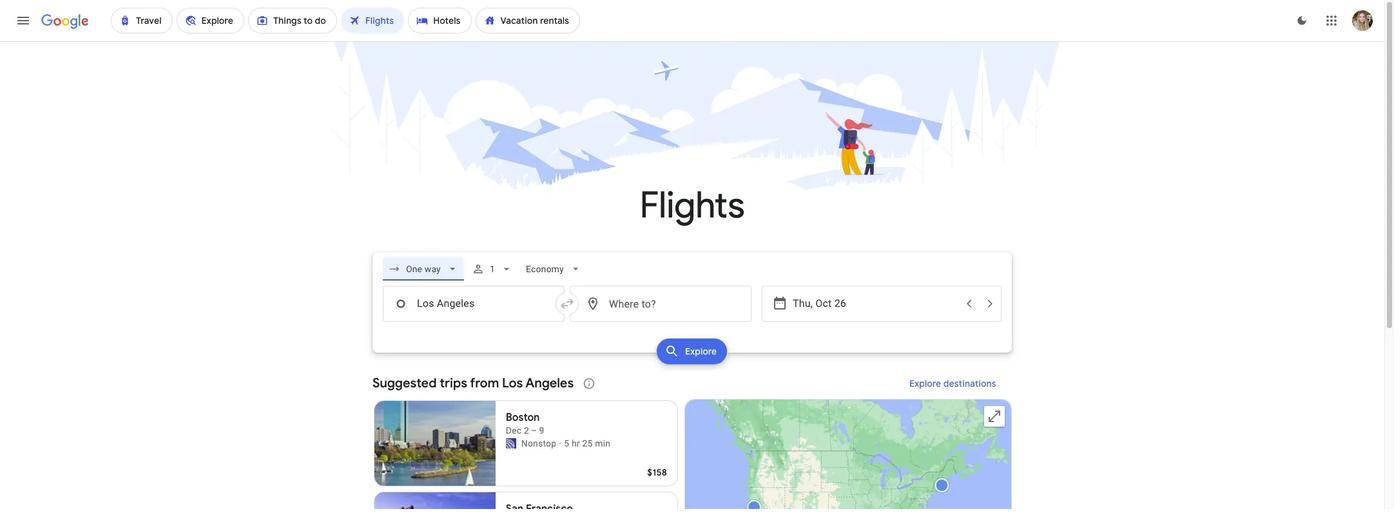 Task type: locate. For each thing, give the bounding box(es) containing it.
explore inside the suggested trips from los angeles region
[[910, 378, 942, 390]]

boston
[[506, 412, 540, 425]]

$158
[[648, 467, 667, 479]]

 image inside the suggested trips from los angeles region
[[559, 438, 562, 451]]

explore
[[686, 346, 717, 358], [910, 378, 942, 390]]

united image
[[506, 439, 516, 449]]

explore inside flight search box
[[686, 346, 717, 358]]

5 hr 25 min
[[564, 439, 611, 449]]

dec
[[506, 426, 522, 436]]

explore for explore destinations
[[910, 378, 942, 390]]

25
[[582, 439, 593, 449]]

nonstop
[[521, 439, 557, 449]]

angeles
[[526, 376, 574, 392]]

None field
[[383, 258, 464, 281], [521, 258, 587, 281], [383, 258, 464, 281], [521, 258, 587, 281]]

None text field
[[383, 286, 565, 322]]

0 vertical spatial explore
[[686, 346, 717, 358]]

main menu image
[[15, 13, 31, 28]]

5
[[564, 439, 569, 449]]

suggested trips from los angeles
[[373, 376, 574, 392]]

explore for explore
[[686, 346, 717, 358]]

boston dec 2 – 9
[[506, 412, 544, 436]]

min
[[595, 439, 611, 449]]

 image
[[559, 438, 562, 451]]

suggested trips from los angeles region
[[373, 369, 1012, 510]]

explore down the 'where to?' text field
[[686, 346, 717, 358]]

1 horizontal spatial explore
[[910, 378, 942, 390]]

explore button
[[657, 339, 728, 365]]

2 – 9
[[524, 426, 544, 436]]

0 horizontal spatial explore
[[686, 346, 717, 358]]

1 vertical spatial explore
[[910, 378, 942, 390]]

explore destinations
[[910, 378, 997, 390]]

explore left destinations
[[910, 378, 942, 390]]



Task type: describe. For each thing, give the bounding box(es) containing it.
suggested
[[373, 376, 437, 392]]

destinations
[[944, 378, 997, 390]]

los
[[502, 376, 523, 392]]

change appearance image
[[1287, 5, 1318, 36]]

Flight search field
[[362, 253, 1023, 369]]

1 button
[[467, 254, 518, 285]]

1
[[490, 264, 495, 275]]

none text field inside flight search box
[[383, 286, 565, 322]]

hr
[[572, 439, 580, 449]]

explore destinations button
[[894, 369, 1012, 400]]

flights
[[640, 183, 745, 229]]

Departure text field
[[793, 287, 958, 322]]

from
[[470, 376, 499, 392]]

trips
[[440, 376, 467, 392]]

158 US dollars text field
[[648, 467, 667, 479]]

Where to? text field
[[570, 286, 752, 322]]



Task type: vqa. For each thing, say whether or not it's contained in the screenshot.
footer containing Map data ©2023 Google
no



